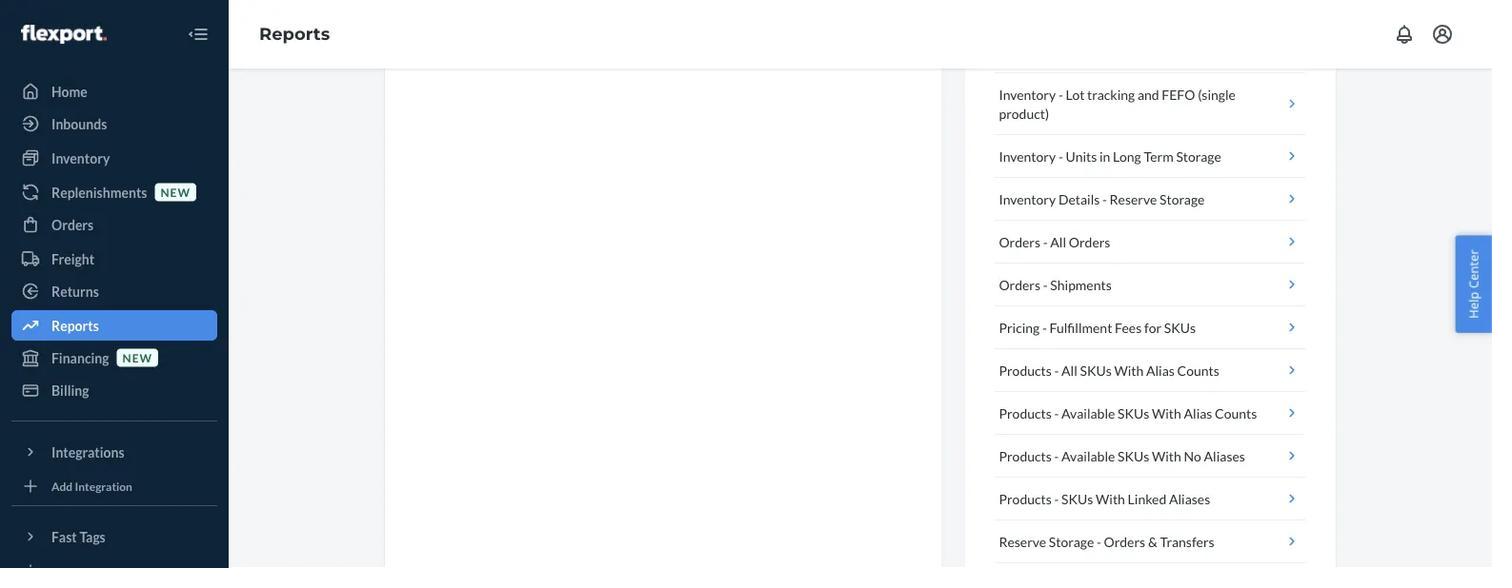 Task type: locate. For each thing, give the bounding box(es) containing it.
0 vertical spatial alias
[[1146, 363, 1175, 379]]

0 horizontal spatial reserve
[[999, 534, 1046, 550]]

inventory down product)
[[999, 148, 1056, 164]]

counts
[[1177, 363, 1220, 379], [1215, 405, 1257, 422]]

-
[[1059, 86, 1063, 102], [1059, 148, 1063, 164], [1103, 191, 1107, 207], [1043, 234, 1048, 250], [1043, 277, 1048, 293], [1042, 320, 1047, 336], [1054, 363, 1059, 379], [1054, 405, 1059, 422], [1054, 448, 1059, 465], [1054, 491, 1059, 507], [1097, 534, 1101, 550]]

- inside the inventory - lot tracking and fefo (single product)
[[1059, 86, 1063, 102]]

products - available skus with no aliases
[[999, 448, 1245, 465]]

new for replenishments
[[161, 185, 191, 199]]

reserve storage - orders & transfers button
[[995, 521, 1306, 564]]

0 vertical spatial storage
[[1176, 148, 1222, 164]]

4 products from the top
[[999, 491, 1052, 507]]

new for financing
[[123, 351, 153, 365]]

1 products from the top
[[999, 363, 1052, 379]]

no
[[1184, 448, 1202, 465]]

new up orders link
[[161, 185, 191, 199]]

orders left &
[[1104, 534, 1146, 550]]

1 vertical spatial alias
[[1184, 405, 1213, 422]]

skus
[[1164, 320, 1196, 336], [1080, 363, 1112, 379], [1118, 405, 1150, 422], [1118, 448, 1150, 465], [1062, 491, 1093, 507]]

available
[[1062, 405, 1115, 422], [1062, 448, 1115, 465]]

products - available skus with alias counts button
[[995, 393, 1306, 435]]

returns link
[[11, 276, 217, 307]]

- right pricing
[[1042, 320, 1047, 336]]

- left lot
[[1059, 86, 1063, 102]]

new
[[161, 185, 191, 199], [123, 351, 153, 365]]

products - skus with linked aliases button
[[995, 478, 1306, 521]]

products inside products - skus with linked aliases button
[[999, 491, 1052, 507]]

add integration
[[51, 480, 132, 494]]

fees
[[1115, 320, 1142, 336]]

products - skus with linked aliases
[[999, 491, 1210, 507]]

1 horizontal spatial reserve
[[1110, 191, 1157, 207]]

2 products from the top
[[999, 405, 1052, 422]]

available inside button
[[1062, 405, 1115, 422]]

linked
[[1128, 491, 1167, 507]]

skus right 'for'
[[1164, 320, 1196, 336]]

2 available from the top
[[1062, 448, 1115, 465]]

product)
[[999, 105, 1049, 122]]

0 horizontal spatial reports link
[[11, 311, 217, 341]]

- inside pricing - fulfillment fees for skus button
[[1042, 320, 1047, 336]]

alias up "no"
[[1184, 405, 1213, 422]]

0 vertical spatial reserve
[[1110, 191, 1157, 207]]

with down fees
[[1114, 363, 1144, 379]]

products
[[999, 363, 1052, 379], [999, 405, 1052, 422], [999, 448, 1052, 465], [999, 491, 1052, 507]]

products inside the products - all skus with alias counts button
[[999, 363, 1052, 379]]

- inside 'products - available skus with alias counts' button
[[1054, 405, 1059, 422]]

storage
[[1176, 148, 1222, 164], [1160, 191, 1205, 207], [1049, 534, 1094, 550]]

1 vertical spatial counts
[[1215, 405, 1257, 422]]

details
[[1059, 191, 1100, 207]]

1 vertical spatial reports link
[[11, 311, 217, 341]]

products for products - skus with linked aliases
[[999, 491, 1052, 507]]

with left linked
[[1096, 491, 1125, 507]]

aliases
[[1204, 448, 1245, 465], [1169, 491, 1210, 507]]

inventory down 'inbounds'
[[51, 150, 110, 166]]

- inside the products - all skus with alias counts button
[[1054, 363, 1059, 379]]

- inside the orders - shipments button
[[1043, 277, 1048, 293]]

reserve down products - skus with linked aliases
[[999, 534, 1046, 550]]

- up the orders - shipments
[[1043, 234, 1048, 250]]

products for products - available skus with alias counts
[[999, 405, 1052, 422]]

aliases inside products - available skus with no aliases button
[[1204, 448, 1245, 465]]

1 vertical spatial new
[[123, 351, 153, 365]]

alias for products - available skus with alias counts
[[1184, 405, 1213, 422]]

- left units
[[1059, 148, 1063, 164]]

open account menu image
[[1431, 23, 1454, 46]]

- for orders - all orders
[[1043, 234, 1048, 250]]

orders link
[[11, 210, 217, 240]]

skus for products - available skus with alias counts
[[1118, 405, 1150, 422]]

inventory inside the inventory - lot tracking and fefo (single product)
[[999, 86, 1056, 102]]

1 vertical spatial reserve
[[999, 534, 1046, 550]]

alias for products - all skus with alias counts
[[1146, 363, 1175, 379]]

skus down products - available skus with alias counts at right bottom
[[1118, 448, 1150, 465]]

- inside "inventory details - reserve storage" button
[[1103, 191, 1107, 207]]

reports link
[[259, 23, 330, 44], [11, 311, 217, 341]]

2 vertical spatial storage
[[1049, 534, 1094, 550]]

storage down products - skus with linked aliases
[[1049, 534, 1094, 550]]

inventory for inventory details - reserve storage
[[999, 191, 1056, 207]]

products for products - available skus with no aliases
[[999, 448, 1052, 465]]

inventory up orders - all orders
[[999, 191, 1056, 207]]

products inside 'products - available skus with alias counts' button
[[999, 405, 1052, 422]]

- inside orders - all orders button
[[1043, 234, 1048, 250]]

reserve down long
[[1110, 191, 1157, 207]]

orders - shipments
[[999, 277, 1112, 293]]

- down products - skus with linked aliases
[[1097, 534, 1101, 550]]

all down fulfillment
[[1062, 363, 1078, 379]]

- down fulfillment
[[1054, 363, 1059, 379]]

products - all skus with alias counts
[[999, 363, 1220, 379]]

financing
[[51, 350, 109, 366]]

inventory link
[[11, 143, 217, 173]]

skus up reserve storage - orders & transfers
[[1062, 491, 1093, 507]]

- inside inventory - units in long term storage button
[[1059, 148, 1063, 164]]

with inside button
[[1152, 448, 1181, 465]]

all
[[1050, 234, 1066, 250], [1062, 363, 1078, 379]]

fefo
[[1162, 86, 1195, 102]]

1 available from the top
[[1062, 405, 1115, 422]]

products inside products - available skus with no aliases button
[[999, 448, 1052, 465]]

flexport logo image
[[21, 25, 107, 44]]

1 vertical spatial aliases
[[1169, 491, 1210, 507]]

storage down term
[[1160, 191, 1205, 207]]

3 products from the top
[[999, 448, 1052, 465]]

tags
[[79, 529, 106, 546]]

- right details
[[1103, 191, 1107, 207]]

inventory details - reserve storage
[[999, 191, 1205, 207]]

0 vertical spatial new
[[161, 185, 191, 199]]

skus up products - available skus with no aliases
[[1118, 405, 1150, 422]]

inventory
[[999, 86, 1056, 102], [999, 148, 1056, 164], [51, 150, 110, 166], [999, 191, 1056, 207]]

- up reserve storage - orders & transfers
[[1054, 491, 1059, 507]]

orders up freight
[[51, 217, 94, 233]]

0 horizontal spatial reports
[[51, 318, 99, 334]]

with
[[1114, 363, 1144, 379], [1152, 405, 1181, 422], [1152, 448, 1181, 465], [1096, 491, 1125, 507]]

orders up shipments
[[1069, 234, 1111, 250]]

available inside button
[[1062, 448, 1115, 465]]

- for inventory - lot tracking and fefo (single product)
[[1059, 86, 1063, 102]]

inventory details - reserve storage button
[[995, 178, 1306, 221]]

orders - shipments button
[[995, 264, 1306, 307]]

skus for products - all skus with alias counts
[[1080, 363, 1112, 379]]

inventory for inventory - lot tracking and fefo (single product)
[[999, 86, 1056, 102]]

for
[[1144, 320, 1162, 336]]

with left "no"
[[1152, 448, 1181, 465]]

0 vertical spatial all
[[1050, 234, 1066, 250]]

available down products - all skus with alias counts
[[1062, 405, 1115, 422]]

returns
[[51, 284, 99, 300]]

freight
[[51, 251, 94, 267]]

- up products - skus with linked aliases
[[1054, 448, 1059, 465]]

- left shipments
[[1043, 277, 1048, 293]]

0 vertical spatial counts
[[1177, 363, 1220, 379]]

new up the billing link
[[123, 351, 153, 365]]

inbounds
[[51, 116, 107, 132]]

billing link
[[11, 375, 217, 406]]

integrations button
[[11, 437, 217, 468]]

reserve
[[1110, 191, 1157, 207], [999, 534, 1046, 550]]

inventory up product)
[[999, 86, 1056, 102]]

long
[[1113, 148, 1141, 164]]

1 vertical spatial all
[[1062, 363, 1078, 379]]

inventory for inventory - units in long term storage
[[999, 148, 1056, 164]]

0 vertical spatial reports link
[[259, 23, 330, 44]]

0 vertical spatial available
[[1062, 405, 1115, 422]]

orders up the orders - shipments
[[999, 234, 1041, 250]]

all up the orders - shipments
[[1050, 234, 1066, 250]]

0 vertical spatial reports
[[259, 23, 330, 44]]

products - available skus with alias counts
[[999, 405, 1257, 422]]

1 vertical spatial available
[[1062, 448, 1115, 465]]

0 vertical spatial aliases
[[1204, 448, 1245, 465]]

replenishments
[[51, 184, 147, 201]]

aliases right linked
[[1169, 491, 1210, 507]]

1 horizontal spatial reports link
[[259, 23, 330, 44]]

- inside products - skus with linked aliases button
[[1054, 491, 1059, 507]]

inventory - lot tracking and fefo (single product)
[[999, 86, 1236, 122]]

aliases right "no"
[[1204, 448, 1245, 465]]

skus down pricing - fulfillment fees for skus
[[1080, 363, 1112, 379]]

reports
[[259, 23, 330, 44], [51, 318, 99, 334]]

available up products - skus with linked aliases
[[1062, 448, 1115, 465]]

orders
[[51, 217, 94, 233], [999, 234, 1041, 250], [1069, 234, 1111, 250], [999, 277, 1041, 293], [1104, 534, 1146, 550]]

0 horizontal spatial new
[[123, 351, 153, 365]]

open notifications image
[[1393, 23, 1416, 46]]

1 horizontal spatial new
[[161, 185, 191, 199]]

- down products - all skus with alias counts
[[1054, 405, 1059, 422]]

orders up pricing
[[999, 277, 1041, 293]]

integrations
[[51, 445, 124, 461]]

- inside products - available skus with no aliases button
[[1054, 448, 1059, 465]]

with down the products - all skus with alias counts button
[[1152, 405, 1181, 422]]

help
[[1465, 292, 1482, 319]]

alias down 'for'
[[1146, 363, 1175, 379]]

storage right term
[[1176, 148, 1222, 164]]

- inside "reserve storage - orders & transfers" button
[[1097, 534, 1101, 550]]

alias
[[1146, 363, 1175, 379], [1184, 405, 1213, 422]]

1 horizontal spatial alias
[[1184, 405, 1213, 422]]

0 horizontal spatial alias
[[1146, 363, 1175, 379]]

1 vertical spatial reports
[[51, 318, 99, 334]]



Task type: describe. For each thing, give the bounding box(es) containing it.
available for products - available skus with no aliases
[[1062, 448, 1115, 465]]

counts for products - all skus with alias counts
[[1177, 363, 1220, 379]]

orders - all orders
[[999, 234, 1111, 250]]

fast
[[51, 529, 77, 546]]

lot
[[1066, 86, 1085, 102]]

help center button
[[1456, 236, 1492, 333]]

with inside button
[[1096, 491, 1125, 507]]

- for products - available skus with alias counts
[[1054, 405, 1059, 422]]

skus for products - available skus with no aliases
[[1118, 448, 1150, 465]]

pricing - fulfillment fees for skus
[[999, 320, 1196, 336]]

all for skus
[[1062, 363, 1078, 379]]

term
[[1144, 148, 1174, 164]]

help center
[[1465, 250, 1482, 319]]

(single
[[1198, 86, 1236, 102]]

home
[[51, 83, 88, 100]]

orders for orders
[[51, 217, 94, 233]]

orders for orders - shipments
[[999, 277, 1041, 293]]

1 vertical spatial storage
[[1160, 191, 1205, 207]]

reserve storage - orders & transfers
[[999, 534, 1215, 550]]

with for products - available skus with alias counts
[[1152, 405, 1181, 422]]

products - available skus with no aliases button
[[995, 435, 1306, 478]]

1 horizontal spatial reports
[[259, 23, 330, 44]]

and
[[1138, 86, 1159, 102]]

pricing - fulfillment fees for skus button
[[995, 307, 1306, 350]]

products - all skus with alias counts button
[[995, 350, 1306, 393]]

inventory - units in long term storage
[[999, 148, 1222, 164]]

skus inside button
[[1062, 491, 1093, 507]]

products for products - all skus with alias counts
[[999, 363, 1052, 379]]

freight link
[[11, 244, 217, 274]]

billing
[[51, 383, 89, 399]]

counts for products - available skus with alias counts
[[1215, 405, 1257, 422]]

pricing
[[999, 320, 1040, 336]]

reserve inside "reserve storage - orders & transfers" button
[[999, 534, 1046, 550]]

fast tags
[[51, 529, 106, 546]]

reserve inside "inventory details - reserve storage" button
[[1110, 191, 1157, 207]]

tracking
[[1087, 86, 1135, 102]]

orders for orders - all orders
[[999, 234, 1041, 250]]

- for orders - shipments
[[1043, 277, 1048, 293]]

transfers
[[1160, 534, 1215, 550]]

available for products - available skus with alias counts
[[1062, 405, 1115, 422]]

- for products - all skus with alias counts
[[1054, 363, 1059, 379]]

orders - all orders button
[[995, 221, 1306, 264]]

integration
[[75, 480, 132, 494]]

inventory for inventory
[[51, 150, 110, 166]]

aliases inside products - skus with linked aliases button
[[1169, 491, 1210, 507]]

- for products - available skus with no aliases
[[1054, 448, 1059, 465]]

close navigation image
[[187, 23, 210, 46]]

units
[[1066, 148, 1097, 164]]

center
[[1465, 250, 1482, 289]]

- for products - skus with linked aliases
[[1054, 491, 1059, 507]]

inventory - lot tracking and fefo (single product) button
[[995, 73, 1306, 135]]

with for products - available skus with no aliases
[[1152, 448, 1181, 465]]

in
[[1100, 148, 1111, 164]]

add
[[51, 480, 73, 494]]

inventory - units in long term storage button
[[995, 135, 1306, 178]]

all for orders
[[1050, 234, 1066, 250]]

inbounds link
[[11, 109, 217, 139]]

home link
[[11, 76, 217, 107]]

&
[[1148, 534, 1158, 550]]

- for inventory - units in long term storage
[[1059, 148, 1063, 164]]

fast tags button
[[11, 522, 217, 553]]

fulfillment
[[1050, 320, 1112, 336]]

with for products - all skus with alias counts
[[1114, 363, 1144, 379]]

add integration link
[[11, 476, 217, 498]]

- for pricing - fulfillment fees for skus
[[1042, 320, 1047, 336]]

shipments
[[1050, 277, 1112, 293]]



Task type: vqa. For each thing, say whether or not it's contained in the screenshot.
the Alias in Products - Available SKUs With Alias Counts button
yes



